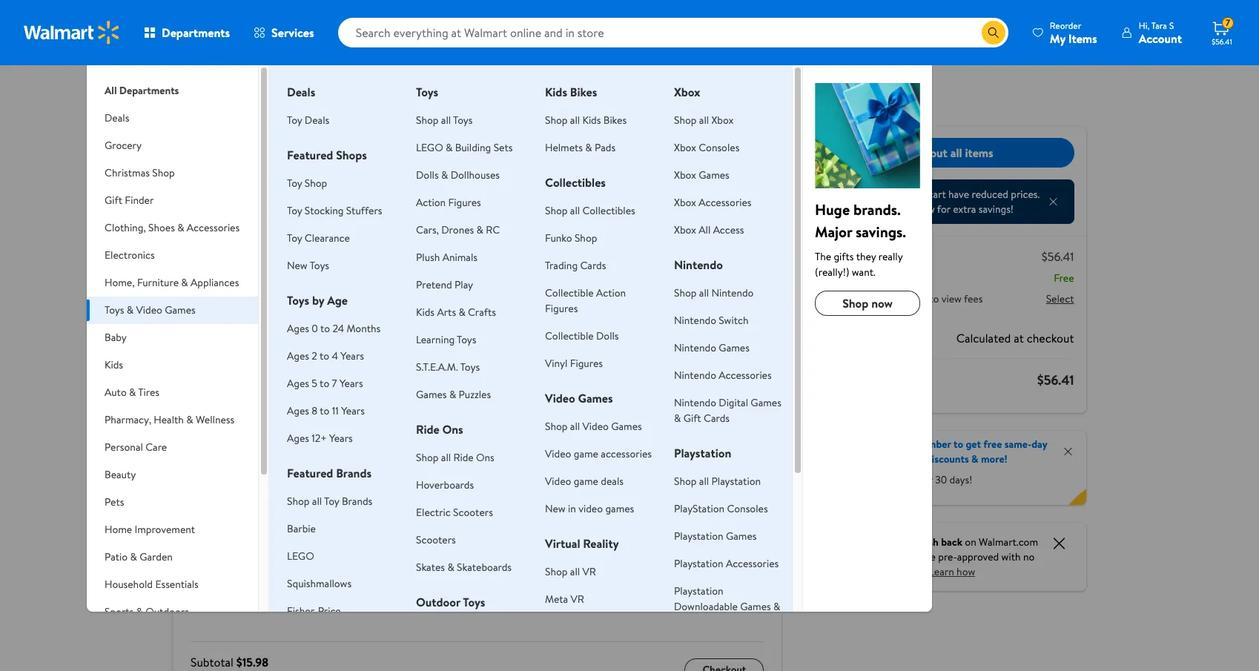 Task type: locate. For each thing, give the bounding box(es) containing it.
$12.95
[[280, 481, 303, 493]]

all down the virtual reality
[[570, 564, 580, 579]]

0 vertical spatial figures
[[448, 195, 481, 210]]

with inside see if you're pre-approved with no credit risk.
[[1002, 550, 1021, 564]]

& left puzzles
[[449, 387, 456, 402]]

toy clearance
[[287, 231, 350, 245]]

collectible up 'vinyl figures' link in the bottom left of the page
[[545, 329, 594, 343]]

1 vertical spatial your
[[906, 187, 926, 202]]

all inside "checkout all items" button
[[951, 144, 963, 161]]

for left extra
[[938, 202, 951, 217]]

1 vertical spatial (7
[[864, 248, 874, 265]]

savings!
[[979, 202, 1014, 217]]

5 left shop all nintendo link
[[662, 286, 667, 298]]

xbox up xbox consoles
[[712, 113, 734, 128]]

lego down barbie link
[[287, 549, 314, 564]]

today inside today 9pm-10pm $9.95
[[424, 448, 450, 462]]

delivery,
[[868, 452, 906, 466]]

reduced price image
[[829, 187, 859, 217]]

& inside dropdown button
[[130, 550, 137, 564]]

7 for pickup
[[472, 285, 477, 298]]

on right the back
[[965, 535, 977, 550]]

$9.95 inside today 9pm-10pm $9.95
[[427, 480, 447, 493]]

0 vertical spatial on
[[282, 411, 293, 426]]

1 featured from the top
[[287, 147, 333, 163]]

for for delivery
[[697, 276, 708, 288]]

ride up the shop all ride ons
[[416, 421, 440, 438]]

accessories for xbox
[[699, 195, 752, 210]]

1 collectible from the top
[[545, 286, 594, 300]]

action
[[416, 195, 446, 210], [596, 286, 626, 300]]

available inside shipping available for 2 of 7 items
[[246, 275, 281, 287]]

cards inside 'playstation downloadable games & gift cards'
[[694, 615, 720, 630]]

accessories for nintendo
[[719, 368, 772, 383]]

1 ages from the top
[[287, 321, 309, 336]]

1 vertical spatial items
[[868, 187, 893, 202]]

shop all toys
[[416, 113, 473, 128]]

xbox up shop all xbox
[[674, 84, 701, 100]]

1 horizontal spatial cart
[[928, 187, 946, 202]]

30
[[936, 472, 948, 487]]

for
[[938, 202, 951, 217], [283, 275, 294, 287], [490, 275, 501, 287], [697, 276, 708, 288], [920, 472, 933, 487]]

or inside 3 hr or less $12.95
[[287, 464, 297, 479]]

items left out in the right top of the page
[[868, 187, 893, 202]]

0 horizontal spatial ons
[[442, 421, 463, 438]]

1 vertical spatial figures
[[545, 301, 578, 316]]

to for save up to $9.95 on delivery with
[[244, 411, 253, 426]]

ages left 0
[[287, 321, 309, 336]]

1 vertical spatial featured
[[287, 465, 333, 481]]

accessories down change button
[[719, 368, 772, 383]]

0 vertical spatial subtotal
[[818, 248, 861, 265]]

of for delivery
[[669, 286, 677, 298]]

(7 for cart
[[210, 83, 225, 108]]

all for shop all vr
[[570, 564, 580, 579]]

gift inside nintendo digital games & gift cards
[[684, 411, 701, 426]]

playstation down playstation
[[674, 529, 724, 544]]

toys inside dropdown button
[[105, 303, 124, 317]]

xbox consoles
[[674, 140, 740, 155]]

years right 11
[[341, 403, 365, 418]]

0 horizontal spatial of
[[255, 285, 263, 298]]

1 vertical spatial consoles
[[727, 501, 768, 516]]

crafts
[[468, 305, 496, 320]]

in left video
[[568, 501, 576, 516]]

3 ages from the top
[[287, 376, 309, 391]]

1 horizontal spatial subtotal
[[818, 248, 861, 265]]

& left rc
[[477, 222, 483, 237]]

2 vertical spatial in
[[568, 501, 576, 516]]

2 vertical spatial gift
[[674, 615, 692, 630]]

of for shipping
[[255, 285, 263, 298]]

items inside delivery available for 5 of 7 items
[[686, 286, 707, 298]]

1 vertical spatial pickup
[[898, 291, 927, 306]]

in for items in your cart have reduced prices. check out now for extra savings!
[[895, 187, 903, 202]]

1 vertical spatial on
[[965, 535, 977, 550]]

0 vertical spatial bikes
[[570, 84, 597, 100]]

currently
[[294, 132, 335, 147]]

items) for cart (7 items)
[[230, 83, 277, 108]]

playstation for playstation downloadable games & gift cards
[[674, 584, 724, 598]]

1 horizontal spatial bikes
[[604, 113, 627, 128]]

squishmallows link
[[287, 576, 352, 591]]

xbox down xbox games
[[674, 195, 696, 210]]

1 horizontal spatial action
[[596, 286, 626, 300]]

toys & video games image
[[815, 83, 920, 188]]

kids bikes
[[545, 84, 597, 100]]

games down the s.t.e.a.m.
[[416, 387, 447, 402]]

today 9pm-10pm $9.95
[[413, 448, 461, 493]]

your right check
[[906, 187, 926, 202]]

& inside 'dropdown button'
[[177, 220, 184, 235]]

day
[[1032, 437, 1048, 452]]

nintendo for nintendo games
[[674, 340, 716, 355]]

playstation games
[[674, 529, 757, 544]]

0 horizontal spatial subtotal
[[191, 654, 233, 670]]

now inside items in your cart have reduced prices. check out now for extra savings!
[[917, 202, 935, 217]]

pickup inside pickup available for 5 of 7 items
[[462, 259, 492, 274]]

collectible for collectible dolls
[[545, 329, 594, 343]]

for inside shipping available for 2 of 7 items
[[283, 275, 294, 287]]

5 for pickup
[[455, 285, 460, 298]]

1 vertical spatial now
[[872, 295, 893, 311]]

collectible down trading cards link
[[545, 286, 594, 300]]

0 vertical spatial or
[[886, 291, 896, 306]]

0 vertical spatial your
[[242, 132, 262, 147]]

plush
[[416, 250, 440, 265]]

0 horizontal spatial dolls
[[416, 168, 439, 182]]

0 horizontal spatial items)
[[230, 83, 277, 108]]

$9.95 inside 8pm-9pm $9.95
[[354, 480, 374, 493]]

1 vertical spatial all
[[699, 222, 711, 237]]

pickup up play
[[462, 259, 492, 274]]

gift down nintendo accessories link
[[684, 411, 701, 426]]

s.t.e.a.m. toys link
[[416, 360, 480, 375]]

accessories
[[699, 195, 752, 210], [187, 220, 240, 235], [719, 368, 772, 383], [726, 556, 779, 571]]

available inside pickup available for 5 of 7 items
[[453, 275, 488, 287]]

items right my
[[1069, 30, 1097, 46]]

0 horizontal spatial with
[[334, 411, 353, 426]]

huge
[[815, 199, 850, 220]]

& inside 'playstation downloadable games & gift cards'
[[774, 599, 781, 614]]

lego down shop all toys
[[416, 140, 443, 155]]

change button
[[725, 351, 764, 367]]

bikes up pads
[[604, 113, 627, 128]]

0 vertical spatial collectible
[[545, 286, 594, 300]]

available inside delivery available for 5 of 7 items
[[660, 276, 695, 288]]

search icon image
[[988, 27, 1000, 39]]

& right patio
[[130, 550, 137, 564]]

4 ages from the top
[[287, 403, 309, 418]]

new for video games
[[545, 501, 566, 516]]

0 horizontal spatial bikes
[[570, 84, 597, 100]]

lego for lego link
[[287, 549, 314, 564]]

5 ages from the top
[[287, 431, 309, 446]]

1 horizontal spatial 5
[[455, 285, 460, 298]]

toys left by
[[287, 292, 309, 309]]

cards inside nintendo digital games & gift cards
[[704, 411, 730, 426]]

games down switch
[[719, 340, 750, 355]]

video inside dropdown button
[[136, 303, 162, 317]]

s.t.e.a.m. toys
[[416, 360, 480, 375]]

dolls down collectible action figures link
[[596, 329, 619, 343]]

toy for toy clearance
[[287, 231, 302, 245]]

Save up to $9.95 on delivery with checkbox
[[185, 409, 198, 423]]

of up "nintendo switch" link
[[669, 286, 677, 298]]

learn
[[930, 564, 955, 579]]

delivery from store
[[251, 344, 401, 369]]

outdoors
[[146, 604, 189, 619]]

and
[[259, 179, 288, 204]]

all
[[441, 113, 451, 128], [570, 113, 580, 128], [699, 113, 709, 128], [951, 144, 963, 161], [570, 203, 580, 218], [699, 286, 709, 300], [570, 419, 580, 434], [441, 450, 451, 465], [580, 462, 591, 478], [699, 474, 709, 489], [312, 494, 322, 509], [570, 564, 580, 579]]

shop all nintendo
[[674, 286, 754, 300]]

1 vertical spatial bikes
[[604, 113, 627, 128]]

0 vertical spatial items)
[[230, 83, 277, 108]]

banner
[[806, 431, 1086, 505]]

1 horizontal spatial your
[[906, 187, 926, 202]]

1 vertical spatial with
[[1002, 550, 1021, 564]]

nintendo up shop all nintendo link
[[674, 257, 723, 273]]

all right checkout
[[951, 144, 963, 161]]

cart left have
[[928, 187, 946, 202]]

0 vertical spatial lego
[[416, 140, 443, 155]]

1 select from the left
[[818, 291, 846, 306]]

all for shop all video games
[[570, 419, 580, 434]]

all right 9pm-
[[441, 450, 451, 465]]

skates & skateboards link
[[416, 560, 512, 575]]

1 vertical spatial vr
[[571, 592, 584, 607]]

shop for shop all toy brands
[[287, 494, 310, 509]]

gift inside 'playstation downloadable games & gift cards'
[[674, 615, 692, 630]]

on for walmart.com
[[965, 535, 977, 550]]

or right hr
[[287, 464, 297, 479]]

1 horizontal spatial items
[[1069, 30, 1097, 46]]

0 vertical spatial cards
[[580, 258, 606, 273]]

1 vertical spatial subtotal
[[191, 654, 233, 670]]

extra
[[954, 202, 977, 217]]

cards
[[580, 258, 606, 273], [704, 411, 730, 426], [694, 615, 720, 630]]

2 horizontal spatial of
[[669, 286, 677, 298]]

household essentials button
[[87, 571, 258, 598]]

learning
[[416, 332, 455, 347]]

now down want.
[[872, 295, 893, 311]]

shop for shop all playstation
[[674, 474, 697, 489]]

0 vertical spatial scooters
[[453, 505, 493, 520]]

toy for toy stocking stuffers
[[287, 203, 302, 218]]

5 inside pickup available for 5 of 7 items
[[455, 285, 460, 298]]

save up to $9.95 on delivery with walmart plus, page will refresh upon selection element
[[185, 409, 404, 440]]

ages for ages 12+ years
[[287, 431, 309, 446]]

playstation inside 'playstation downloadable games & gift cards'
[[674, 584, 724, 598]]

games up playstation accessories link
[[726, 529, 757, 544]]

ages left 12+
[[287, 431, 309, 446]]

pharmacy, health & wellness
[[105, 412, 234, 427]]

shop for shop all vr
[[545, 564, 568, 579]]

7 up "nintendo switch" link
[[679, 286, 684, 298]]

0 horizontal spatial select
[[818, 291, 846, 306]]

intent image for pickup image
[[463, 228, 492, 257]]

to left 4 at the left
[[320, 349, 329, 363]]

nintendo digital games & gift cards link
[[674, 395, 782, 426]]

items inside shipping available for 2 of 7 items
[[272, 285, 293, 298]]

out
[[899, 202, 914, 217]]

tara
[[1152, 19, 1167, 32]]

1 vertical spatial free
[[899, 472, 918, 487]]

list
[[173, 215, 782, 311]]

7 inside pickup available for 5 of 7 items
[[472, 285, 477, 298]]

5 inside delivery available for 5 of 7 items
[[662, 286, 667, 298]]

0 vertical spatial items
[[1069, 30, 1097, 46]]

electric scooters
[[416, 505, 493, 520]]

0 vertical spatial free
[[984, 437, 1003, 452]]

vr right meta
[[571, 592, 584, 607]]

new for featured shops
[[287, 258, 308, 273]]

0 horizontal spatial pickup
[[462, 259, 492, 274]]

1 horizontal spatial today
[[424, 448, 450, 462]]

action down trading cards link
[[596, 286, 626, 300]]

subtotal for subtotal (7 items)
[[818, 248, 861, 265]]

0 vertical spatial all
[[105, 83, 117, 98]]

0 horizontal spatial $9.95
[[256, 411, 279, 426]]

& left building
[[446, 140, 453, 155]]

all for shop all toy brands
[[312, 494, 322, 509]]

departments up the deals dropdown button
[[119, 83, 179, 98]]

(7 left really
[[864, 248, 874, 265]]

all up funko shop link
[[570, 203, 580, 218]]

nintendo for nintendo digital games & gift cards
[[674, 395, 716, 410]]

skates
[[416, 560, 445, 575]]

2 vertical spatial cards
[[694, 615, 720, 630]]

with
[[334, 411, 353, 426], [1002, 550, 1021, 564]]

figures for action
[[448, 195, 481, 210]]

Search search field
[[338, 18, 1008, 47]]

shop for shop all xbox
[[674, 113, 697, 128]]

0 vertical spatial gift
[[105, 193, 122, 208]]

of inside pickup available for 5 of 7 items
[[462, 285, 470, 298]]

kids inside kids dropdown button
[[105, 357, 123, 372]]

0 vertical spatial featured
[[287, 147, 333, 163]]

of inside shipping available for 2 of 7 items
[[255, 285, 263, 298]]

1 vertical spatial or
[[287, 464, 297, 479]]

0 horizontal spatial 2
[[248, 285, 253, 298]]

shop all toy brands
[[287, 494, 373, 509]]

in up savings.
[[895, 187, 903, 202]]

my
[[1050, 30, 1066, 46]]

trading
[[545, 258, 578, 273]]

7 inside delivery available for 5 of 7 items
[[679, 286, 684, 298]]

to inside save up to $9.95 on delivery with walmart plus, page will refresh upon selection element
[[244, 411, 253, 426]]

toy clearance link
[[287, 231, 350, 245]]

1 vertical spatial items)
[[877, 248, 909, 265]]

banner containing become a member to get free same-day delivery, gas discounts & more!
[[806, 431, 1086, 505]]

0 vertical spatial game
[[574, 446, 598, 461]]

to down the delivery from store
[[320, 376, 329, 391]]

ages for ages 0 to 24 months
[[287, 321, 309, 336]]

xbox down xbox accessories
[[674, 222, 696, 237]]

0 vertical spatial departments
[[162, 24, 230, 41]]

items inside items in your cart have reduced prices. check out now for extra savings!
[[868, 187, 893, 202]]

deals up grocery
[[105, 111, 129, 125]]

pretend play link
[[416, 277, 473, 292]]

cart inside items in your cart have reduced prices. check out now for extra savings!
[[928, 187, 946, 202]]

games up xbox accessories link
[[699, 168, 730, 182]]

0 horizontal spatial now
[[872, 295, 893, 311]]

all departments link
[[87, 65, 258, 105]]

all up grocery
[[105, 83, 117, 98]]

1 horizontal spatial all
[[699, 222, 711, 237]]

0 horizontal spatial or
[[287, 464, 297, 479]]

health
[[154, 412, 184, 427]]

scooters down 'electric'
[[416, 532, 456, 547]]

1 vertical spatial gift
[[684, 411, 701, 426]]

cards right trading
[[580, 258, 606, 273]]

ride ons
[[416, 421, 463, 438]]

1 item in your cart is currently unavailable.
[[202, 132, 388, 147]]

7 up crafts
[[472, 285, 477, 298]]

puzzles
[[459, 387, 491, 402]]

vr
[[583, 564, 596, 579], [571, 592, 584, 607]]

7 down shipping
[[265, 285, 270, 298]]

all left access
[[699, 222, 711, 237]]

on left 8
[[282, 411, 293, 426]]

in inside items in your cart have reduced prices. check out now for extra savings!
[[895, 187, 903, 202]]

featured
[[287, 147, 333, 163], [287, 465, 333, 481]]

2 horizontal spatial available
[[660, 276, 695, 288]]

toys & video games button
[[87, 297, 258, 324]]

1 horizontal spatial 2
[[312, 349, 317, 363]]

2 horizontal spatial $9.95
[[427, 480, 447, 493]]

shop all playstation link
[[674, 474, 761, 489]]

1 vertical spatial in
[[895, 187, 903, 202]]

figures up cars, drones & rc link
[[448, 195, 481, 210]]

all for shop all nintendo
[[699, 286, 709, 300]]

1 horizontal spatial with
[[1002, 550, 1021, 564]]

1 horizontal spatial of
[[462, 285, 470, 298]]

subtotal
[[818, 248, 861, 265], [191, 654, 233, 670]]

for inside pickup available for 5 of 7 items
[[490, 275, 501, 287]]

1 horizontal spatial on
[[965, 535, 977, 550]]

approved
[[958, 550, 1000, 564]]

for inside delivery available for 5 of 7 items
[[697, 276, 708, 288]]

5 for delivery
[[662, 286, 667, 298]]

toys
[[416, 84, 438, 100], [453, 113, 473, 128], [310, 258, 329, 273], [287, 292, 309, 309], [105, 303, 124, 317], [457, 332, 476, 347], [460, 360, 480, 375], [463, 594, 485, 610]]

1 vertical spatial dolls
[[596, 329, 619, 343]]

0 vertical spatial pickup
[[462, 259, 492, 274]]

items) for subtotal (7 items)
[[877, 248, 909, 265]]

accessories down playstation games
[[726, 556, 779, 571]]

7 inside shipping available for 2 of 7 items
[[265, 285, 270, 298]]

featured for featured brands
[[287, 465, 333, 481]]

1 horizontal spatial in
[[568, 501, 576, 516]]

2 select from the left
[[1047, 291, 1075, 306]]

shop all xbox link
[[674, 113, 734, 128]]

2 down shipping
[[248, 285, 253, 298]]

$56.41 down checkout
[[1038, 371, 1075, 389]]

home improvement
[[105, 522, 195, 537]]

days!
[[950, 472, 973, 487]]

ages for ages 8 to 11 years
[[287, 403, 309, 418]]

deals up 'currently'
[[305, 113, 329, 128]]

$9.95 for up
[[256, 411, 279, 426]]

(7 for subtotal
[[864, 248, 874, 265]]

video game accessories
[[545, 446, 652, 461]]

consoles for playstation
[[727, 501, 768, 516]]

1 horizontal spatial free
[[984, 437, 1003, 452]]

2 game from the top
[[574, 474, 598, 489]]

all for shop all ride ons
[[441, 450, 451, 465]]

how
[[957, 564, 976, 579]]

all for shop all kids bikes
[[570, 113, 580, 128]]

7 right the s
[[1226, 16, 1230, 29]]

1 horizontal spatial new
[[545, 501, 566, 516]]

8pm-
[[342, 463, 366, 478]]

shipping available for 2 of 7 items
[[246, 259, 294, 298]]

improvement
[[135, 522, 195, 537]]

select for select button
[[1047, 291, 1075, 306]]

nintendo inside nintendo digital games & gift cards
[[674, 395, 716, 410]]

0 vertical spatial cart
[[264, 132, 282, 147]]

& down nintendo accessories
[[674, 411, 681, 426]]

items down shipping
[[272, 285, 293, 298]]

nintendo
[[674, 257, 723, 273], [712, 286, 754, 300], [674, 313, 716, 328], [674, 340, 716, 355], [674, 368, 716, 383], [674, 395, 716, 410]]

baby
[[105, 330, 127, 345]]

0 vertical spatial consoles
[[699, 140, 740, 155]]

playstation for playstation accessories
[[674, 556, 724, 571]]

available for shipping
[[246, 275, 281, 287]]

playstation up downloadable
[[674, 584, 724, 598]]

all for checkout all items
[[951, 144, 963, 161]]

new
[[287, 258, 308, 273], [545, 501, 566, 516]]

items up crafts
[[479, 285, 500, 298]]

collectible inside collectible action figures
[[545, 286, 594, 300]]

of for pickup
[[462, 285, 470, 298]]

2 featured from the top
[[287, 465, 333, 481]]

subtotal left the '$15.98' on the left bottom of page
[[191, 654, 233, 670]]

free down gas
[[899, 472, 918, 487]]

1 vertical spatial brands
[[342, 494, 373, 509]]

accessories up access
[[699, 195, 752, 210]]

$9.95 right up
[[256, 411, 279, 426]]

items inside pickup available for 5 of 7 items
[[479, 285, 500, 298]]

1 horizontal spatial select
[[1047, 291, 1075, 306]]

cards down digital
[[704, 411, 730, 426]]

today up 10pm
[[424, 448, 450, 462]]

all inside all departments link
[[105, 83, 117, 98]]

1 vertical spatial action
[[596, 286, 626, 300]]

10pm
[[437, 463, 461, 478]]

shop all playstation
[[674, 474, 761, 489]]

$9.95 down 8pm-
[[354, 480, 374, 493]]

1 horizontal spatial now
[[917, 202, 935, 217]]

on for delivery
[[282, 411, 293, 426]]

of inside delivery available for 5 of 7 items
[[669, 286, 677, 298]]

years for ages 8 to 11 years
[[341, 403, 365, 418]]

collectibles up funko shop link
[[583, 203, 635, 218]]

available for pickup
[[453, 275, 488, 287]]

1 vertical spatial collectible
[[545, 329, 594, 343]]

playstation accessories link
[[674, 556, 779, 571]]

today up less
[[286, 448, 312, 463]]

items up reduced
[[966, 144, 994, 161]]

cart left is
[[264, 132, 282, 147]]

1 vertical spatial cart
[[928, 187, 946, 202]]

1 vertical spatial departments
[[119, 83, 179, 98]]

collectible dolls link
[[545, 329, 619, 343]]

shop for shop all video games
[[545, 419, 568, 434]]

video games
[[545, 390, 613, 406]]

playstation for playstation games
[[674, 529, 724, 544]]

or
[[886, 291, 896, 306], [287, 464, 297, 479]]

2 vertical spatial figures
[[570, 356, 603, 371]]

to right 8
[[320, 403, 330, 418]]

ages up seths
[[287, 349, 309, 363]]

2 ages from the top
[[287, 349, 309, 363]]

free right get
[[984, 437, 1003, 452]]

dollhouses
[[451, 168, 500, 182]]

& inside nintendo digital games & gift cards
[[674, 411, 681, 426]]

gift for nintendo
[[684, 411, 701, 426]]

2 vertical spatial $56.41
[[1038, 371, 1075, 389]]

for inside items in your cart have reduced prices. check out now for extra savings!
[[938, 202, 951, 217]]

$15.98
[[236, 654, 269, 670]]

figures up collectible dolls "link"
[[545, 301, 578, 316]]

0 horizontal spatial on
[[282, 411, 293, 426]]

accessories down the pickup
[[187, 220, 240, 235]]

for up "nintendo switch" link
[[697, 276, 708, 288]]

personal care button
[[87, 434, 258, 461]]

free
[[984, 437, 1003, 452], [899, 472, 918, 487]]

featured up toy shop link
[[287, 147, 333, 163]]

select for select delivery or pickup to view fees
[[818, 291, 846, 306]]

select down free
[[1047, 291, 1075, 306]]

1 game from the top
[[574, 446, 598, 461]]

featured for featured shops
[[287, 147, 333, 163]]

in for new in video games
[[568, 501, 576, 516]]

garden
[[140, 550, 173, 564]]

scooters
[[453, 505, 493, 520], [416, 532, 456, 547]]

playstation down playstation games
[[674, 556, 724, 571]]

or down really
[[886, 291, 896, 306]]

walmart image
[[24, 21, 120, 44]]

consoles for xbox
[[699, 140, 740, 155]]

tomorrow
[[487, 448, 533, 462]]

2 left 4 at the left
[[312, 349, 317, 363]]

toy shop
[[287, 176, 327, 191]]

2 collectible from the top
[[545, 329, 594, 343]]

subtotal (7 items)
[[818, 248, 909, 265]]

ages for ages 2 to 4 years
[[287, 349, 309, 363]]

shop for shop all nintendo
[[674, 286, 697, 300]]

0 vertical spatial 2
[[248, 285, 253, 298]]



Task type: vqa. For each thing, say whether or not it's contained in the screenshot.
Gold
no



Task type: describe. For each thing, give the bounding box(es) containing it.
lego for lego & building sets
[[416, 140, 443, 155]]

featured brands
[[287, 465, 372, 481]]

toys up lego & building sets link
[[453, 113, 473, 128]]

7 for delivery
[[679, 286, 684, 298]]

kids for kids dropdown button
[[105, 357, 123, 372]]

video for video game accessories
[[545, 446, 571, 461]]

great value whole vitamin d milk, gallon, 128 fl oz with addon services image
[[238, 576, 274, 612]]

0 vertical spatial brands
[[336, 465, 372, 481]]

calculated at checkout
[[957, 330, 1075, 346]]

games up accessories
[[611, 419, 642, 434]]

funko
[[545, 231, 572, 245]]

0 vertical spatial ons
[[442, 421, 463, 438]]

scooters link
[[416, 532, 456, 547]]

learn how link
[[930, 564, 976, 579]]

action inside collectible action figures
[[596, 286, 626, 300]]

& right health
[[186, 412, 193, 427]]

free inside become a member to get free same-day delivery, gas discounts & more!
[[984, 437, 1003, 452]]

nintendo for nintendo accessories
[[674, 368, 716, 383]]

gift finder
[[105, 193, 154, 208]]

playstation up playstation consoles
[[712, 474, 761, 489]]

pre-
[[939, 550, 958, 564]]

& inside become a member to get free same-day delivery, gas discounts & more!
[[972, 452, 979, 466]]

xbox consoles link
[[674, 140, 740, 155]]

toy stocking stuffers
[[287, 203, 382, 218]]

to inside become a member to get free same-day delivery, gas discounts & more!
[[954, 437, 964, 452]]

0 horizontal spatial your
[[242, 132, 262, 147]]

0 vertical spatial with
[[334, 411, 353, 426]]

vinyl figures link
[[545, 356, 603, 371]]

cards for nintendo
[[704, 411, 730, 426]]

ages 12+ years
[[287, 431, 353, 446]]

cards for playstation
[[694, 615, 720, 630]]

deals
[[601, 474, 624, 489]]

8pm-9pm $9.95
[[342, 463, 386, 493]]

& right "furniture"
[[181, 275, 188, 290]]

figures inside collectible action figures
[[545, 301, 578, 316]]

to left view
[[930, 291, 940, 306]]

years right 12+
[[329, 431, 353, 446]]

0 vertical spatial vr
[[583, 564, 596, 579]]

toys up puzzles
[[460, 360, 480, 375]]

rc
[[486, 222, 500, 237]]

xbox accessories
[[674, 195, 752, 210]]

items for shipping
[[272, 285, 293, 298]]

less
[[299, 464, 316, 479]]

free
[[1054, 271, 1075, 286]]

nintendo up switch
[[712, 286, 754, 300]]

shop all kids bikes link
[[545, 113, 627, 128]]

ages 8 to 11 years link
[[287, 403, 365, 418]]

toys up shop all toys
[[416, 84, 438, 100]]

clothing,
[[105, 220, 146, 235]]

0 horizontal spatial free
[[899, 472, 918, 487]]

or for pickup
[[886, 291, 896, 306]]

item
[[208, 132, 229, 147]]

a
[[907, 437, 912, 452]]

checkout
[[1027, 330, 1075, 346]]

ages 2 to 4 years link
[[287, 349, 364, 363]]

1 vertical spatial $56.41
[[1042, 248, 1075, 265]]

your inside items in your cart have reduced prices. check out now for extra savings!
[[906, 187, 926, 202]]

& right arts
[[459, 305, 466, 320]]

7 right dr
[[332, 376, 337, 391]]

available for delivery
[[660, 276, 695, 288]]

new in video games
[[545, 501, 634, 516]]

intent image for delivery image
[[670, 228, 699, 258]]

cars,
[[416, 222, 439, 237]]

lego & building sets link
[[416, 140, 513, 155]]

for inside banner
[[920, 472, 933, 487]]

kids arts & crafts link
[[416, 305, 496, 320]]

fisher-price
[[287, 604, 341, 619]]

pets
[[105, 495, 124, 510]]

0 vertical spatial collectibles
[[545, 174, 606, 191]]

dismiss capital one banner image
[[1051, 535, 1069, 553]]

close nudge image
[[1048, 196, 1060, 208]]

games up shop all video games link
[[578, 390, 613, 406]]

nintendo games
[[674, 340, 750, 355]]

no
[[1024, 550, 1035, 564]]

accessories inside 'dropdown button'
[[187, 220, 240, 235]]

for for pickup
[[490, 275, 501, 287]]

0 horizontal spatial 5
[[312, 376, 317, 391]]

to for ages 2 to 4 years
[[320, 349, 329, 363]]

Walmart Site-Wide search field
[[338, 18, 1008, 47]]

electric
[[416, 505, 451, 520]]

0 vertical spatial action
[[416, 195, 446, 210]]

or for less
[[287, 464, 297, 479]]

beauty
[[105, 467, 136, 482]]

xbox for xbox all access
[[674, 222, 696, 237]]

collectible for collectible action figures
[[545, 286, 594, 300]]

learn how
[[930, 564, 976, 579]]

all for shop all playstation
[[699, 474, 709, 489]]

personal care
[[105, 440, 167, 455]]

& up action figures
[[441, 168, 448, 182]]

video for video games
[[545, 390, 575, 406]]

close walmart plus section image
[[1063, 446, 1075, 458]]

vinyl
[[545, 356, 568, 371]]

pets button
[[87, 489, 258, 516]]

pharmacy, health & wellness button
[[87, 406, 258, 434]]

shop inside dropdown button
[[152, 165, 175, 180]]

game for deals
[[574, 474, 598, 489]]

kids for kids arts & crafts
[[416, 305, 435, 320]]

ages 12+ years link
[[287, 431, 353, 446]]

shipping
[[251, 259, 290, 274]]

toys right outdoor
[[463, 594, 485, 610]]

& left pads
[[585, 140, 592, 155]]

marie callender's pumpkin pie, 36 oz (frozen) with addon services image
[[191, 576, 226, 612]]

christmas shop
[[105, 165, 175, 180]]

0
[[312, 321, 318, 336]]

great value frozen broccoli florets, 12 oz steamable bag with addon services image
[[286, 576, 321, 612]]

years for ages 5 to 7 years
[[340, 376, 363, 391]]

home, furniture & appliances
[[105, 275, 239, 290]]

great value 100% apple juice, 96 fl oz with addon services image
[[333, 576, 369, 612]]

shop for shop now
[[843, 295, 869, 311]]

to for ages 0 to 24 months
[[320, 321, 330, 336]]

shop for shop all toys
[[416, 113, 439, 128]]

games inside 'playstation downloadable games & gift cards'
[[740, 599, 771, 614]]

xbox for xbox games
[[674, 168, 696, 182]]

ages 5 to 7 years
[[287, 376, 363, 391]]

all for shop all xbox
[[699, 113, 709, 128]]

pretend play
[[416, 277, 473, 292]]

shop for shop all collectibles
[[545, 203, 568, 218]]

delivery inside delivery available for 5 of 7 items
[[666, 260, 703, 274]]

helmets & pads link
[[545, 140, 616, 155]]

clothing, shoes & accessories
[[105, 220, 240, 235]]

plush animals
[[416, 250, 478, 265]]

squishmallows
[[287, 576, 352, 591]]

pickup and delivery options
[[202, 179, 415, 204]]

7 for shipping
[[265, 285, 270, 298]]

xbox for xbox accessories
[[674, 195, 696, 210]]

1 vertical spatial scooters
[[416, 532, 456, 547]]

video game deals
[[545, 474, 624, 489]]

nintendo for nintendo switch
[[674, 313, 716, 328]]

gift finder button
[[87, 187, 258, 214]]

items for pickup
[[479, 285, 500, 298]]

video for video game deals
[[545, 474, 571, 489]]

list containing shipping
[[173, 215, 782, 311]]

essentials
[[155, 577, 199, 592]]

all for shop all collectibles
[[570, 203, 580, 218]]

intent image for shipping image
[[256, 228, 285, 257]]

new toys link
[[287, 258, 329, 273]]

games inside dropdown button
[[165, 303, 196, 317]]

all for view all
[[580, 462, 591, 478]]

toy for toy deals
[[287, 113, 302, 128]]

2 inside shipping available for 2 of 7 items
[[248, 285, 253, 298]]

items for delivery
[[686, 286, 707, 298]]

gift for playstation
[[674, 615, 692, 630]]

shop for shop all kids bikes
[[545, 113, 568, 128]]

toys down toy clearance
[[310, 258, 329, 273]]

options
[[357, 179, 415, 204]]

risk.
[[910, 564, 927, 579]]

shop for shop all ride ons
[[416, 450, 439, 465]]

& right skates
[[448, 560, 454, 575]]

trading cards
[[545, 258, 606, 273]]

drones
[[442, 222, 474, 237]]

subtotal for subtotal $15.98
[[191, 654, 233, 670]]

view
[[552, 462, 577, 478]]

gift inside dropdown button
[[105, 193, 122, 208]]

today for today 9pm-10pm $9.95
[[424, 448, 450, 462]]

1 vertical spatial collectibles
[[583, 203, 635, 218]]

store
[[362, 344, 401, 369]]

0 horizontal spatial in
[[231, 132, 239, 147]]

3
[[267, 464, 273, 479]]

games inside nintendo digital games & gift cards
[[751, 395, 782, 410]]

ages for ages 5 to 7 years
[[287, 376, 309, 391]]

all for shop all toys
[[441, 113, 451, 128]]

xbox for xbox
[[674, 84, 701, 100]]

0 vertical spatial dolls
[[416, 168, 439, 182]]

sports
[[105, 604, 134, 619]]

items inside button
[[966, 144, 994, 161]]

figures for vinyl
[[570, 356, 603, 371]]

7 inside 7 $56.41
[[1226, 16, 1230, 29]]

xbox for xbox consoles
[[674, 140, 696, 155]]

save
[[207, 411, 228, 426]]

shop all toys link
[[416, 113, 473, 128]]

meta vr
[[545, 592, 584, 607]]

building
[[455, 140, 491, 155]]

furniture
[[137, 275, 179, 290]]

seths
[[279, 369, 307, 386]]

1 vertical spatial ride
[[453, 450, 474, 465]]

fees
[[964, 291, 983, 306]]

lego & building sets
[[416, 140, 513, 155]]

you're
[[908, 550, 936, 564]]

0 vertical spatial $56.41
[[1212, 36, 1232, 47]]

care
[[145, 440, 167, 455]]

departments inside popup button
[[162, 24, 230, 41]]

1 horizontal spatial dolls
[[596, 329, 619, 343]]

deals up toy deals
[[287, 84, 315, 100]]

9pm-
[[413, 463, 437, 478]]

downloadable
[[674, 599, 738, 614]]

kids up helmets & pads link
[[583, 113, 601, 128]]

1 vertical spatial ons
[[476, 450, 494, 465]]

toy deals
[[287, 113, 329, 128]]

walmart plus image
[[356, 412, 404, 428]]

collectible action figures link
[[545, 286, 626, 316]]

playstation accessories
[[674, 556, 779, 571]]

& left "tires"
[[129, 385, 136, 400]]

checkout all items button
[[818, 138, 1075, 168]]

to for ages 8 to 11 years
[[320, 403, 330, 418]]

auto & tires
[[105, 385, 159, 400]]

deals inside dropdown button
[[105, 111, 129, 125]]

fisher-price link
[[287, 604, 341, 619]]

hoverboards
[[416, 478, 474, 492]]

1 horizontal spatial pickup
[[898, 291, 927, 306]]

playstation for playstation
[[674, 445, 731, 461]]

hoverboards link
[[416, 478, 474, 492]]

game for accessories
[[574, 446, 598, 461]]

select delivery or pickup to view fees
[[818, 291, 983, 306]]

by
[[312, 292, 324, 309]]

great value hickory smoked bacon, 12 oz with addon services image
[[380, 576, 416, 612]]

accessories for playstation
[[726, 556, 779, 571]]

nintendo for nintendo
[[674, 257, 723, 273]]

0 horizontal spatial ride
[[416, 421, 440, 438]]

kids for kids bikes
[[545, 84, 567, 100]]

items inside reorder my items
[[1069, 30, 1097, 46]]

& right sports
[[136, 604, 143, 619]]

today for today
[[286, 448, 312, 463]]

toys down kids arts & crafts
[[457, 332, 476, 347]]

& down "home,"
[[127, 303, 134, 317]]

skateboards
[[457, 560, 512, 575]]

years for ages 2 to 4 years
[[341, 349, 364, 363]]

toy for toy shop
[[287, 176, 302, 191]]

$9.95 for 9pm-
[[427, 480, 447, 493]]

grocery
[[105, 138, 142, 153]]

for for shipping
[[283, 275, 294, 287]]

auto & tires button
[[87, 379, 258, 406]]

see if you're pre-approved with no credit risk.
[[881, 550, 1035, 579]]

at
[[1014, 330, 1024, 346]]

see
[[881, 550, 897, 564]]



